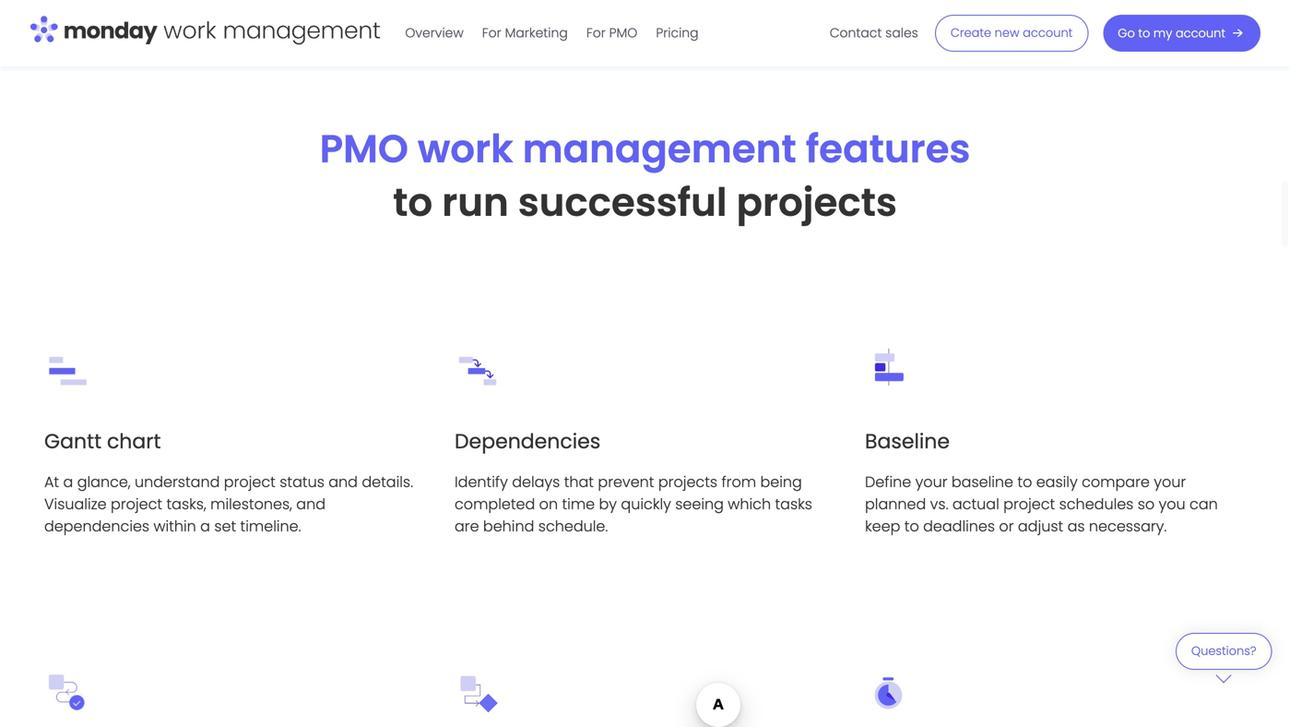 Task type: describe. For each thing, give the bounding box(es) containing it.
milestones,
[[210, 494, 292, 514]]

create
[[951, 24, 992, 41]]

chart
[[107, 427, 161, 455]]

within
[[154, 516, 196, 536]]

to down planned
[[905, 516, 920, 536]]

overview link
[[396, 18, 473, 48]]

process image
[[44, 670, 90, 716]]

project inside the define your baseline to easily compare your planned vs. actual project schedules so you can keep to deadlines or adjust as necessary.
[[1004, 494, 1056, 514]]

easily
[[1037, 471, 1078, 492]]

details.
[[362, 471, 413, 492]]

timeline.
[[240, 516, 301, 536]]

to inside pmo work management features to run successful projects
[[393, 175, 433, 229]]

marketing
[[505, 24, 568, 42]]

schedules
[[1060, 494, 1134, 514]]

so
[[1138, 494, 1155, 514]]

or
[[1000, 516, 1015, 536]]

questions?
[[1192, 643, 1257, 659]]

overview
[[405, 24, 464, 42]]

vs.
[[931, 494, 949, 514]]

identify delays that prevent projects from being completed on time by quickly seeing which tasks are behind schedule.
[[455, 471, 813, 536]]

behind
[[483, 516, 535, 536]]

pmo inside pmo work management features to run successful projects
[[320, 122, 409, 176]]

successful
[[518, 175, 728, 229]]

dependencies
[[455, 427, 601, 455]]

create new account button
[[936, 15, 1089, 52]]

contact
[[830, 24, 882, 42]]

for marketing link
[[473, 18, 577, 48]]

1 your from the left
[[916, 471, 948, 492]]

create new account
[[951, 24, 1073, 41]]

keep
[[866, 516, 901, 536]]

by
[[599, 494, 617, 514]]

set
[[214, 516, 236, 536]]

deadlines
[[924, 516, 996, 536]]

pricing link
[[647, 18, 708, 48]]

baseline
[[866, 427, 950, 455]]

new
[[995, 24, 1020, 41]]

0 horizontal spatial a
[[63, 471, 73, 492]]

tasks,
[[167, 494, 206, 514]]

features
[[806, 122, 971, 176]]

prevent
[[598, 471, 655, 492]]

to left easily
[[1018, 471, 1033, 492]]

gantt chart
[[44, 427, 161, 455]]

go
[[1119, 25, 1136, 42]]

contact sales
[[830, 24, 919, 42]]

1 horizontal spatial project
[[224, 471, 276, 492]]

projects inside pmo work management features to run successful projects
[[737, 175, 898, 229]]

dependencies
[[44, 516, 150, 536]]

visualize
[[44, 494, 107, 514]]

for marketing
[[482, 24, 568, 42]]

1 horizontal spatial a
[[200, 516, 210, 536]]

adjust
[[1019, 516, 1064, 536]]

being
[[761, 471, 803, 492]]

projects inside identify delays that prevent projects from being completed on time by quickly seeing which tasks are behind schedule.
[[659, 471, 718, 492]]

for pmo link
[[577, 18, 647, 48]]

delays
[[512, 471, 560, 492]]

frame 1261159918 image
[[455, 670, 501, 716]]

questions? button
[[1176, 633, 1273, 683]]

define
[[866, 471, 912, 492]]

are
[[455, 516, 479, 536]]



Task type: vqa. For each thing, say whether or not it's contained in the screenshot.
For in "LINK"
yes



Task type: locate. For each thing, give the bounding box(es) containing it.
align image
[[866, 344, 912, 390]]

pmo work management features to run successful projects
[[320, 122, 971, 229]]

for right marketing on the top left of page
[[587, 24, 606, 42]]

compare
[[1082, 471, 1151, 492]]

schedule.
[[539, 516, 608, 536]]

which
[[728, 494, 772, 514]]

to
[[1139, 25, 1151, 42], [393, 175, 433, 229], [1018, 471, 1033, 492], [905, 516, 920, 536]]

0 horizontal spatial and
[[296, 494, 326, 514]]

and right status
[[329, 471, 358, 492]]

that
[[564, 471, 594, 492]]

pmo inside for pmo link
[[610, 24, 638, 42]]

gantt
[[44, 427, 102, 455]]

and
[[329, 471, 358, 492], [296, 494, 326, 514]]

gantt image
[[44, 344, 91, 390]]

at a glance, understand project status and details. visualize project tasks, milestones, and dependencies within a set timeline.
[[44, 471, 413, 536]]

completed
[[455, 494, 535, 514]]

to right go
[[1139, 25, 1151, 42]]

account
[[1024, 24, 1073, 41], [1176, 25, 1226, 42]]

glance,
[[77, 471, 131, 492]]

1 horizontal spatial your
[[1155, 471, 1187, 492]]

work
[[418, 122, 514, 176]]

as
[[1068, 516, 1086, 536]]

you
[[1160, 494, 1186, 514]]

a
[[63, 471, 73, 492], [200, 516, 210, 536]]

2 horizontal spatial project
[[1004, 494, 1056, 514]]

for
[[482, 24, 502, 42], [587, 24, 606, 42]]

0 horizontal spatial projects
[[659, 471, 718, 492]]

1 for from the left
[[482, 24, 502, 42]]

run
[[442, 175, 509, 229]]

1 horizontal spatial and
[[329, 471, 358, 492]]

go to my account
[[1119, 25, 1226, 42]]

tasks
[[776, 494, 813, 514]]

for pmo
[[587, 24, 638, 42]]

on
[[540, 494, 558, 514]]

time
[[562, 494, 595, 514]]

account inside button
[[1176, 25, 1226, 42]]

dependensis image
[[455, 344, 501, 390]]

project up milestones,
[[224, 471, 276, 492]]

projects
[[737, 175, 898, 229], [659, 471, 718, 492]]

project up adjust
[[1004, 494, 1056, 514]]

from
[[722, 471, 757, 492]]

to inside button
[[1139, 25, 1151, 42]]

and down status
[[296, 494, 326, 514]]

1 vertical spatial and
[[296, 494, 326, 514]]

your
[[916, 471, 948, 492], [1155, 471, 1187, 492]]

identify
[[455, 471, 508, 492]]

for for for marketing
[[482, 24, 502, 42]]

account inside button
[[1024, 24, 1073, 41]]

baseline
[[952, 471, 1014, 492]]

0 vertical spatial a
[[63, 471, 73, 492]]

2 your from the left
[[1155, 471, 1187, 492]]

account right new
[[1024, 24, 1073, 41]]

can
[[1190, 494, 1219, 514]]

0 vertical spatial projects
[[737, 175, 898, 229]]

to left run
[[393, 175, 433, 229]]

status
[[280, 471, 325, 492]]

at
[[44, 471, 59, 492]]

go to my account button
[[1104, 15, 1261, 52]]

0 vertical spatial and
[[329, 471, 358, 492]]

for for for pmo
[[587, 24, 606, 42]]

management
[[523, 122, 797, 176]]

0 horizontal spatial pmo
[[320, 122, 409, 176]]

1 vertical spatial a
[[200, 516, 210, 536]]

a left set on the left bottom
[[200, 516, 210, 536]]

1 horizontal spatial pmo
[[610, 24, 638, 42]]

quickly
[[621, 494, 672, 514]]

contact sales button
[[821, 18, 928, 48]]

0 horizontal spatial account
[[1024, 24, 1073, 41]]

for left marketing on the top left of page
[[482, 24, 502, 42]]

a right the at
[[63, 471, 73, 492]]

seeing
[[676, 494, 724, 514]]

save time image
[[866, 670, 912, 716]]

account right my
[[1176, 25, 1226, 42]]

pricing
[[656, 24, 699, 42]]

your up 'vs.'
[[916, 471, 948, 492]]

project down glance,
[[111, 494, 162, 514]]

my
[[1154, 25, 1173, 42]]

0 vertical spatial pmo
[[610, 24, 638, 42]]

1 horizontal spatial for
[[587, 24, 606, 42]]

your up you
[[1155, 471, 1187, 492]]

sales
[[886, 24, 919, 42]]

actual
[[953, 494, 1000, 514]]

define your baseline to easily compare your planned vs. actual project schedules so you can keep to deadlines or adjust as necessary.
[[866, 471, 1219, 536]]

2 for from the left
[[587, 24, 606, 42]]

1 horizontal spatial account
[[1176, 25, 1226, 42]]

0 horizontal spatial project
[[111, 494, 162, 514]]

pmo
[[610, 24, 638, 42], [320, 122, 409, 176]]

1 vertical spatial projects
[[659, 471, 718, 492]]

0 horizontal spatial your
[[916, 471, 948, 492]]

understand
[[135, 471, 220, 492]]

planned
[[866, 494, 927, 514]]

main element
[[396, 0, 1261, 66]]

project
[[224, 471, 276, 492], [111, 494, 162, 514], [1004, 494, 1056, 514]]

1 horizontal spatial projects
[[737, 175, 898, 229]]

0 horizontal spatial for
[[482, 24, 502, 42]]

monday.com work management image
[[30, 12, 381, 51]]

1 vertical spatial pmo
[[320, 122, 409, 176]]

necessary.
[[1090, 516, 1168, 536]]



